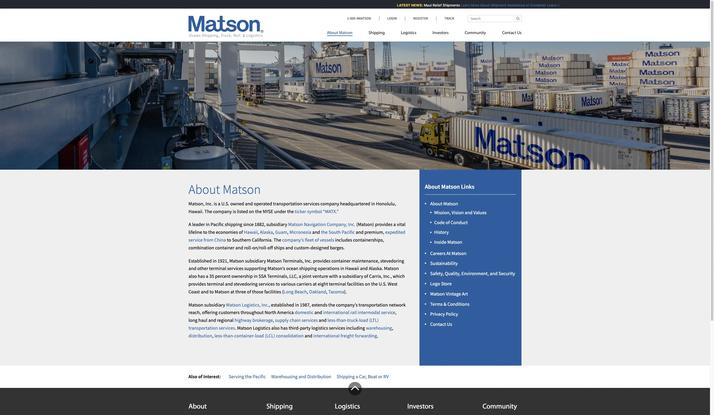 Task type: locate. For each thing, give the bounding box(es) containing it.
services inside . matson logistics also has third-party logistics services including warehousing , distribution , less-than-container-load (lcl) consolidation and international freight forwarding .
[[329, 325, 345, 331]]

logistics down "register" link
[[401, 31, 417, 35]]

supply
[[275, 317, 289, 323]]

vision
[[452, 209, 464, 216]]

services up the symbol
[[303, 201, 320, 207]]

2 horizontal spatial provides
[[375, 221, 393, 228]]

nyse
[[263, 208, 273, 215]]

inc. inside matson, inc. is a u.s. owned and operated transportation services company headquartered in honolulu, hawaii. the company is listed on the nyse under the
[[206, 201, 213, 207]]

transportation up intermodal
[[359, 302, 388, 308]]

has
[[198, 273, 205, 279], [281, 325, 288, 331]]

other
[[197, 265, 208, 272]]

0 horizontal spatial has
[[198, 273, 205, 279]]

about matson link
[[327, 28, 361, 39], [430, 201, 458, 207]]

international inside . matson logistics also has third-party logistics services including warehousing , distribution , less-than-container-load (lcl) consolidation and international freight forwarding .
[[313, 333, 340, 339]]

about matson up owned
[[189, 181, 261, 197]]

0 vertical spatial service
[[189, 237, 203, 243]]

, inside , established in 1987, extends the company's transportation network reach, offering customers throughout north america
[[269, 302, 270, 308]]

matson inside "link"
[[339, 31, 353, 35]]

1 vertical spatial provides
[[313, 258, 331, 264]]

custom-
[[294, 245, 311, 251]]

matson's
[[268, 265, 285, 272]]

2 vertical spatial about matson
[[430, 201, 458, 207]]

0 vertical spatial international
[[323, 310, 349, 316]]

of left carrix,
[[364, 273, 368, 279]]

contact us down search icon
[[502, 31, 522, 35]]

a
[[218, 201, 220, 207], [394, 221, 396, 228], [206, 273, 208, 279], [299, 273, 301, 279], [339, 273, 341, 279], [356, 374, 358, 380]]

in inside matson, inc. is a u.s. owned and operated transportation services company headquartered in honolulu, hawaii. the company is listed on the nyse under the
[[371, 201, 375, 207]]

news:
[[407, 3, 419, 7]]

matson, inc. is a u.s. owned and operated transportation services company headquartered in honolulu, hawaii. the company is listed on the nyse under the
[[189, 201, 396, 215]]

1 vertical spatial shipping
[[299, 265, 317, 272]]

0 vertical spatial than-
[[337, 317, 347, 323]]

also up (lcl)
[[271, 325, 280, 331]]

of up 'southern'
[[239, 229, 243, 235]]

matson down 1-
[[339, 31, 353, 35]]

has down "other"
[[198, 273, 205, 279]]

inside
[[434, 239, 447, 245]]

community
[[465, 31, 486, 35], [483, 403, 517, 411]]

, established in 1987, extends the company's transportation network reach, offering customers throughout north america
[[189, 302, 406, 316]]

load left (lcl)
[[255, 333, 264, 339]]

1 horizontal spatial shipping
[[299, 265, 317, 272]]

contact inside about matson links section
[[430, 321, 446, 327]]

1 horizontal spatial u.s.
[[379, 281, 387, 287]]

customers
[[219, 310, 240, 316]]

expedited service from china
[[189, 229, 405, 243]]

0 vertical spatial .
[[235, 325, 236, 331]]

0 vertical spatial facilities
[[347, 281, 364, 287]]

1 vertical spatial hawaii
[[345, 265, 359, 272]]

quality,
[[445, 271, 461, 277]]

0 vertical spatial transportation
[[273, 201, 302, 207]]

company up ""matx.""
[[321, 201, 339, 207]]

about matson down 1-
[[327, 31, 353, 35]]

third-
[[289, 325, 300, 331]]

0 horizontal spatial hawaii
[[244, 229, 258, 235]]

facilities
[[347, 281, 364, 287], [264, 289, 281, 295]]

than- down domestic and international rail intermodal service on the bottom
[[337, 317, 347, 323]]

company's down 'micronesia'
[[282, 237, 304, 243]]

(matson) provides a vital lifeline to the economies of
[[189, 221, 406, 235]]

micronesia link
[[289, 229, 311, 235]]

contact down search search field
[[502, 31, 516, 35]]

also inside . matson logistics also has third-party logistics services including warehousing , distribution , less-than-container-load (lcl) consolidation and international freight forwarding .
[[271, 325, 280, 331]]

matson up container-
[[237, 325, 252, 331]]

0 horizontal spatial or
[[378, 374, 383, 380]]

the
[[205, 208, 212, 215], [274, 237, 281, 243]]

0 vertical spatial investors
[[433, 31, 449, 35]]

international freight forwarding link
[[313, 333, 377, 339]]

0 vertical spatial has
[[198, 273, 205, 279]]

1987,
[[300, 302, 311, 308]]

0 horizontal spatial company
[[213, 208, 232, 215]]

in right operations
[[341, 265, 344, 272]]

than- down regional
[[224, 333, 234, 339]]

2 vertical spatial pacific
[[253, 374, 266, 380]]

contact us inside about matson links section
[[430, 321, 452, 327]]

0 vertical spatial or
[[522, 3, 525, 7]]

three
[[235, 289, 246, 295]]

logistics down backtop image at the bottom
[[335, 403, 360, 411]]

1 horizontal spatial stevedoring
[[380, 258, 404, 264]]

(lcl)
[[265, 333, 275, 339]]

than- inside . matson logistics also has third-party logistics services including warehousing , distribution , less-than-container-load (lcl) consolidation and international freight forwarding .
[[224, 333, 234, 339]]

0 vertical spatial shipping
[[225, 221, 242, 228]]

of right code
[[446, 219, 450, 226]]

1 horizontal spatial pacific
[[253, 374, 266, 380]]

provides
[[375, 221, 393, 228], [313, 258, 331, 264], [189, 281, 206, 287]]

1 horizontal spatial shipping
[[337, 374, 355, 380]]

logo store link
[[430, 281, 452, 287]]

1 horizontal spatial contact
[[502, 31, 516, 35]]

1 horizontal spatial .
[[377, 333, 378, 339]]

0 vertical spatial u.s.
[[221, 201, 229, 207]]

matson up 'at' on the right of page
[[448, 239, 462, 245]]

community inside top menu navigation
[[465, 31, 486, 35]]

about matson links section
[[413, 170, 528, 366]]

pacific up includes
[[342, 229, 355, 235]]

1 horizontal spatial contact us link
[[494, 28, 522, 39]]

provides up coast
[[189, 281, 206, 287]]

the down carrix,
[[371, 281, 378, 287]]

0 horizontal spatial contact
[[430, 321, 446, 327]]

america
[[277, 310, 294, 316]]

various
[[281, 281, 296, 287]]

backtop image
[[348, 382, 362, 396]]

off
[[268, 245, 273, 251]]

south
[[329, 229, 341, 235]]

of right also
[[198, 374, 202, 380]]

contact us link down search icon
[[494, 28, 522, 39]]

1 vertical spatial contact us
[[430, 321, 452, 327]]

careers at matson link
[[430, 250, 467, 256]]

less- down regional
[[214, 333, 224, 339]]

and left "other"
[[189, 265, 196, 272]]

at left three
[[230, 289, 234, 295]]

company's up domestic and international rail intermodal service on the bottom
[[336, 302, 358, 308]]

. down warehousing in the right bottom of the page
[[377, 333, 378, 339]]

inc. left (matson)
[[348, 221, 355, 228]]

inc.
[[206, 201, 213, 207], [348, 221, 355, 228], [305, 258, 312, 264], [262, 302, 269, 308]]

1 horizontal spatial on
[[365, 281, 370, 287]]

the right hawaii.
[[205, 208, 212, 215]]

service inside expedited service from china
[[189, 237, 203, 243]]

in left 1987,
[[295, 302, 299, 308]]

including
[[346, 325, 365, 331]]

symbol
[[307, 208, 322, 215]]

1 horizontal spatial hawaii
[[345, 265, 359, 272]]

shipping
[[369, 31, 385, 35], [337, 374, 355, 380], [266, 403, 293, 411]]

0 vertical spatial contact us link
[[494, 28, 522, 39]]

container inside includes containerships, combination container and roll-on/roll-off ships and custom-designed barges.
[[215, 245, 234, 251]]

in left honolulu,
[[371, 201, 375, 207]]

assistance
[[503, 3, 521, 7]]

art
[[462, 291, 468, 297]]

0 horizontal spatial contact us
[[430, 321, 452, 327]]

on down carrix,
[[365, 281, 370, 287]]

fleet
[[305, 237, 314, 243]]

values
[[474, 209, 487, 216]]

to down 35
[[210, 289, 214, 295]]

to down economies
[[227, 237, 231, 243]]

0 vertical spatial the
[[205, 208, 212, 215]]

of inside (matson) provides a vital lifeline to the economies of
[[239, 229, 243, 235]]

matson logistics, inc. link
[[226, 302, 269, 308]]

serving the pacific
[[229, 374, 266, 380]]

0 horizontal spatial at
[[230, 289, 234, 295]]

supporting
[[244, 265, 267, 272]]

0 horizontal spatial u.s.
[[221, 201, 229, 207]]

since
[[243, 221, 254, 228]]

0 horizontal spatial the
[[205, 208, 212, 215]]

shipments
[[438, 3, 456, 7]]

also inside established in 1921, matson subsidiary matson terminals, inc. provides container maintenance, stevedoring and other terminal services supporting matson's ocean shipping operations in hawaii and alaska. matson also has a 35 percent ownership in ssa terminals, llc, a joint venture with a subsidiary of carrix, inc., which provides terminal and stevedoring services to various carriers at eight terminal facilities on the u.s. west coast and to matson at three of those facilities (
[[189, 273, 197, 279]]

privacy policy
[[430, 311, 458, 317]]

1 horizontal spatial is
[[233, 208, 236, 215]]

1 vertical spatial investors
[[408, 403, 434, 411]]

0 horizontal spatial load
[[255, 333, 264, 339]]

1 vertical spatial shipping
[[337, 374, 355, 380]]

1 vertical spatial contact
[[430, 321, 446, 327]]

1 horizontal spatial also
[[271, 325, 280, 331]]

1 vertical spatial u.s.
[[379, 281, 387, 287]]

1 horizontal spatial provides
[[313, 258, 331, 264]]

1 vertical spatial less-
[[214, 333, 224, 339]]

long beach link
[[284, 289, 307, 295]]

u.s. inside matson, inc. is a u.s. owned and operated transportation services company headquartered in honolulu, hawaii. the company is listed on the nyse under the
[[221, 201, 229, 207]]

a left 35
[[206, 273, 208, 279]]

1 vertical spatial international
[[313, 333, 340, 339]]

shipping link
[[361, 28, 393, 39]]

provides inside (matson) provides a vital lifeline to the economies of
[[375, 221, 393, 228]]

service
[[189, 237, 203, 243], [381, 310, 395, 316]]

has down supply
[[281, 325, 288, 331]]

transportation inside matson, inc. is a u.s. owned and operated transportation services company headquartered in honolulu, hawaii. the company is listed on the nyse under the
[[273, 201, 302, 207]]

investors
[[433, 31, 449, 35], [408, 403, 434, 411]]

cranes load and offload matson containers from the containership at the terminal. image
[[0, 33, 710, 170]]

1 horizontal spatial less-
[[328, 317, 337, 323]]

privacy policy link
[[430, 311, 458, 317]]

0 horizontal spatial us
[[447, 321, 452, 327]]

and down the extends
[[314, 310, 322, 316]]

1 vertical spatial or
[[378, 374, 383, 380]]

about matson link down 1-
[[327, 28, 361, 39]]

terminals, up ocean
[[283, 258, 304, 264]]

footer
[[0, 382, 710, 415]]

1 vertical spatial about matson
[[189, 181, 261, 197]]

highway brokerage , supply chain services and
[[235, 317, 328, 323]]

None search field
[[468, 15, 522, 22]]

0 horizontal spatial on
[[249, 208, 254, 215]]

1 vertical spatial is
[[233, 208, 236, 215]]

2 horizontal spatial shipping
[[369, 31, 385, 35]]

terms & conditions
[[430, 301, 470, 307]]

and up listed
[[245, 201, 253, 207]]

1 vertical spatial also
[[271, 325, 280, 331]]

0 horizontal spatial stevedoring
[[234, 281, 258, 287]]

transportation inside less-than-truck-load (ltl) transportation services
[[189, 325, 218, 331]]

logistics inside . matson logistics also has third-party logistics services including warehousing , distribution , less-than-container-load (lcl) consolidation and international freight forwarding .
[[253, 325, 270, 331]]

pacific right serving
[[253, 374, 266, 380]]

loans
[[543, 3, 552, 7]]

0 horizontal spatial than-
[[224, 333, 234, 339]]

less-than-truck-load (ltl) transportation services
[[189, 317, 379, 331]]

services inside less-than-truck-load (ltl) transportation services
[[219, 325, 235, 331]]

also of interest:
[[189, 374, 221, 380]]

1 horizontal spatial than-
[[337, 317, 347, 323]]

1 vertical spatial us
[[447, 321, 452, 327]]

about matson links
[[425, 183, 475, 190]]

>
[[553, 3, 556, 7]]

international left rail
[[323, 310, 349, 316]]

load inside . matson logistics also has third-party logistics services including warehousing , distribution , less-than-container-load (lcl) consolidation and international freight forwarding .
[[255, 333, 264, 339]]

0 vertical spatial logistics
[[401, 31, 417, 35]]

shipping
[[225, 221, 242, 228], [299, 265, 317, 272]]

,
[[258, 229, 259, 235], [273, 229, 274, 235], [287, 229, 289, 235], [307, 289, 308, 295], [326, 289, 327, 295], [269, 302, 270, 308], [395, 310, 397, 316], [273, 317, 274, 323], [392, 325, 393, 331], [212, 333, 213, 339]]

a right with
[[339, 273, 341, 279]]

ticker symbol "matx."
[[295, 208, 339, 215]]

the down the matson navigation company, inc. link
[[321, 229, 328, 235]]

roll-
[[244, 245, 252, 251]]

and down percent
[[225, 281, 233, 287]]

warehousing link
[[366, 325, 392, 331]]

.
[[235, 325, 236, 331], [377, 333, 378, 339]]

0 horizontal spatial shipping
[[225, 221, 242, 228]]

0 horizontal spatial pacific
[[211, 221, 224, 228]]

1 horizontal spatial logistics
[[335, 403, 360, 411]]

is left listed
[[233, 208, 236, 215]]

us inside about matson links section
[[447, 321, 452, 327]]

us down 'policy'
[[447, 321, 452, 327]]

matson vintage art
[[430, 291, 468, 297]]

0 vertical spatial is
[[214, 201, 217, 207]]

less- up logistics
[[328, 317, 337, 323]]

0 vertical spatial company
[[321, 201, 339, 207]]

35
[[209, 273, 214, 279]]

provides up premium,
[[375, 221, 393, 228]]

1 vertical spatial on
[[365, 281, 370, 287]]

1921,
[[218, 258, 228, 264]]

at up long beach , oakland , tacoma ).
[[313, 281, 317, 287]]

warehousing
[[271, 374, 298, 380]]

or left container
[[522, 3, 525, 7]]

and inside . matson logistics also has third-party logistics services including warehousing , distribution , less-than-container-load (lcl) consolidation and international freight forwarding .
[[305, 333, 312, 339]]

shipping up joint
[[299, 265, 317, 272]]

matson right 'at' on the right of page
[[452, 250, 467, 256]]

1 horizontal spatial the
[[274, 237, 281, 243]]

logistics inside footer
[[335, 403, 360, 411]]

about inside about matson "link"
[[327, 31, 338, 35]]

0 horizontal spatial also
[[189, 273, 197, 279]]

the right serving
[[245, 374, 252, 380]]

1 horizontal spatial company's
[[336, 302, 358, 308]]

shipping up economies
[[225, 221, 242, 228]]

2 horizontal spatial pacific
[[342, 229, 355, 235]]

on inside established in 1921, matson subsidiary matson terminals, inc. provides container maintenance, stevedoring and other terminal services supporting matson's ocean shipping operations in hawaii and alaska. matson also has a 35 percent ownership in ssa terminals, llc, a joint venture with a subsidiary of carrix, inc., which provides terminal and stevedoring services to various carriers at eight terminal facilities on the u.s. west coast and to matson at three of those facilities (
[[365, 281, 370, 287]]

premium,
[[365, 229, 384, 235]]

hawaii down maintenance,
[[345, 265, 359, 272]]

0 vertical spatial shipping
[[369, 31, 385, 35]]

matson up owned
[[223, 181, 261, 197]]

llc,
[[289, 273, 298, 279]]

of right three
[[247, 289, 251, 295]]

inc. right matson,
[[206, 201, 213, 207]]

top menu navigation
[[327, 28, 522, 39]]

0 horizontal spatial facilities
[[264, 289, 281, 295]]

terminal
[[209, 265, 226, 272], [207, 281, 224, 287], [329, 281, 346, 287]]

provides up operations
[[313, 258, 331, 264]]

a left vital on the bottom right
[[394, 221, 396, 228]]

inc. inside established in 1921, matson subsidiary matson terminals, inc. provides container maintenance, stevedoring and other terminal services supporting matson's ocean shipping operations in hawaii and alaska. matson also has a 35 percent ownership in ssa terminals, llc, a joint venture with a subsidiary of carrix, inc., which provides terminal and stevedoring services to various carriers at eight terminal facilities on the u.s. west coast and to matson at three of those facilities (
[[305, 258, 312, 264]]

and inside matson, inc. is a u.s. owned and operated transportation services company headquartered in honolulu, hawaii. the company is listed on the nyse under the
[[245, 201, 253, 207]]

us down search icon
[[517, 31, 522, 35]]

2 vertical spatial shipping
[[266, 403, 293, 411]]

inc. down custom- on the bottom left of the page
[[305, 258, 312, 264]]

subsidiary up offering
[[204, 302, 225, 308]]

company's inside , established in 1987, extends the company's transportation network reach, offering customers throughout north america
[[336, 302, 358, 308]]

2 vertical spatial logistics
[[335, 403, 360, 411]]

0 horizontal spatial container
[[215, 245, 234, 251]]

policy
[[446, 311, 458, 317]]

0 vertical spatial community
[[465, 31, 486, 35]]

or left rv
[[378, 374, 383, 380]]

community link
[[457, 28, 494, 39]]

expedited service from china link
[[189, 229, 405, 243]]

services up 'international freight forwarding' link
[[329, 325, 345, 331]]

logistics down brokerage
[[253, 325, 270, 331]]

less- inside . matson logistics also has third-party logistics services including warehousing , distribution , less-than-container-load (lcl) consolidation and international freight forwarding .
[[214, 333, 224, 339]]

logo
[[430, 281, 440, 287]]

hawaii down since
[[244, 229, 258, 235]]

a inside (matson) provides a vital lifeline to the economies of
[[394, 221, 396, 228]]

long
[[284, 289, 294, 295]]

matson vintage art link
[[430, 291, 468, 297]]

u.s. down inc.,
[[379, 281, 387, 287]]

2 horizontal spatial transportation
[[359, 302, 388, 308]]

1 horizontal spatial us
[[517, 31, 522, 35]]

about matson up mission,
[[430, 201, 458, 207]]

a left owned
[[218, 201, 220, 207]]

southern
[[232, 237, 251, 243]]

. down highway at left
[[235, 325, 236, 331]]

about matson link up mission,
[[430, 201, 458, 207]]

1 vertical spatial facilities
[[264, 289, 281, 295]]

international rail intermodal service link
[[323, 310, 395, 316]]

1 horizontal spatial has
[[281, 325, 288, 331]]

the left ticker
[[287, 208, 294, 215]]

terms & conditions link
[[430, 301, 470, 307]]

matson subsidiary matson logistics, inc.
[[189, 302, 269, 308]]

1 horizontal spatial about matson
[[327, 31, 353, 35]]

the right the extends
[[328, 302, 335, 308]]

1 horizontal spatial service
[[381, 310, 395, 316]]

0 vertical spatial on
[[249, 208, 254, 215]]

and left distribution at left
[[299, 374, 306, 380]]

contact inside top menu navigation
[[502, 31, 516, 35]]

0 horizontal spatial logistics
[[253, 325, 270, 331]]

about inside footer
[[189, 403, 207, 411]]

transportation up under
[[273, 201, 302, 207]]

terminals, down matson's
[[267, 273, 288, 279]]

the inside matson, inc. is a u.s. owned and operated transportation services company headquartered in honolulu, hawaii. the company is listed on the nyse under the
[[205, 208, 212, 215]]

also
[[189, 374, 197, 380]]

vessels
[[320, 237, 334, 243]]

1 horizontal spatial at
[[313, 281, 317, 287]]



Task type: describe. For each thing, give the bounding box(es) containing it.
company,
[[327, 221, 347, 228]]

matson up 'matson subsidiary matson logistics, inc.'
[[215, 289, 230, 295]]

services up ownership
[[227, 265, 243, 272]]

of inside about matson links section
[[446, 219, 450, 226]]

the inside (matson) provides a vital lifeline to the economies of
[[208, 229, 215, 235]]

environment,
[[462, 271, 489, 277]]

and right vision
[[465, 209, 473, 216]]

economies
[[216, 229, 238, 235]]

hawaii inside established in 1921, matson subsidiary matson terminals, inc. provides container maintenance, stevedoring and other terminal services supporting matson's ocean shipping operations in hawaii and alaska. matson also has a 35 percent ownership in ssa terminals, llc, a joint venture with a subsidiary of carrix, inc., which provides terminal and stevedoring services to various carriers at eight terminal facilities on the u.s. west coast and to matson at three of those facilities (
[[345, 265, 359, 272]]

designed
[[311, 245, 329, 251]]

0 vertical spatial company's
[[282, 237, 304, 243]]

terminal up tacoma
[[329, 281, 346, 287]]

long beach , oakland , tacoma ).
[[284, 289, 347, 295]]

1 horizontal spatial company
[[321, 201, 339, 207]]

code of conduct
[[434, 219, 468, 226]]

terminal up percent
[[209, 265, 226, 272]]

1 vertical spatial stevedoring
[[234, 281, 258, 287]]

maintenance,
[[352, 258, 379, 264]]

freight
[[341, 333, 354, 339]]

careers
[[430, 250, 446, 256]]

terminal down 35
[[207, 281, 224, 287]]

u.s. inside established in 1921, matson subsidiary matson terminals, inc. provides container maintenance, stevedoring and other terminal services supporting matson's ocean shipping operations in hawaii and alaska. matson also has a 35 percent ownership in ssa terminals, llc, a joint venture with a subsidiary of carrix, inc., which provides terminal and stevedoring services to various carriers at eight terminal facilities on the u.s. west coast and to matson at three of those facilities (
[[379, 281, 387, 287]]

alaska
[[260, 229, 273, 235]]

hawaii.
[[189, 208, 204, 215]]

distribution link
[[189, 333, 212, 339]]

1 vertical spatial terminals,
[[267, 273, 288, 279]]

0 horizontal spatial about matson
[[189, 181, 261, 197]]

0 vertical spatial terminals,
[[283, 258, 304, 264]]

0 horizontal spatial .
[[235, 325, 236, 331]]

login link
[[379, 16, 405, 21]]

code of conduct link
[[434, 219, 468, 226]]

and up logistics
[[319, 317, 327, 323]]

domestic
[[295, 310, 314, 316]]

in left ssa
[[254, 273, 258, 279]]

sustainability link
[[430, 260, 458, 267]]

carrix,
[[369, 273, 382, 279]]

distribution
[[307, 374, 331, 380]]

and right ships
[[285, 245, 293, 251]]

1 vertical spatial at
[[230, 289, 234, 295]]

track link
[[436, 16, 455, 21]]

contact us inside top menu navigation
[[502, 31, 522, 35]]

carriers
[[297, 281, 312, 287]]

lifeline
[[189, 229, 202, 235]]

on inside matson, inc. is a u.s. owned and operated transportation services company headquartered in honolulu, hawaii. the company is listed on the nyse under the
[[249, 208, 254, 215]]

mission,
[[434, 209, 451, 216]]

has inside . matson logistics also has third-party logistics services including warehousing , distribution , less-than-container-load (lcl) consolidation and international freight forwarding .
[[281, 325, 288, 331]]

hawaii link
[[244, 229, 258, 235]]

and right coast
[[201, 289, 209, 295]]

, inside , long haul and regional
[[395, 310, 397, 316]]

about matson inside "link"
[[327, 31, 353, 35]]

matson up matson's
[[267, 258, 282, 264]]

0 vertical spatial pacific
[[211, 221, 224, 228]]

0 horizontal spatial is
[[214, 201, 217, 207]]

throughout
[[241, 310, 264, 316]]

subsidiary up ).
[[342, 273, 363, 279]]

shipping inside footer
[[266, 403, 293, 411]]

register link
[[405, 16, 436, 21]]

which
[[393, 273, 405, 279]]

the down operated
[[255, 208, 262, 215]]

the inside , established in 1987, extends the company's transportation network reach, offering customers throughout north america
[[328, 302, 335, 308]]

about matson inside section
[[430, 201, 458, 207]]

matson up reach,
[[189, 302, 203, 308]]

at
[[447, 250, 451, 256]]

and down 'southern'
[[235, 245, 243, 251]]

to southern california. the company's fleet of vessels
[[226, 237, 334, 243]]

services inside matson, inc. is a u.s. owned and operated transportation services company headquartered in honolulu, hawaii. the company is listed on the nyse under the
[[303, 201, 320, 207]]

0 vertical spatial at
[[313, 281, 317, 287]]

services down ssa
[[259, 281, 275, 287]]

and left security
[[490, 271, 498, 277]]

combination
[[189, 245, 214, 251]]

us inside top menu navigation
[[517, 31, 522, 35]]

subsidiary up 'guam'
[[266, 221, 287, 228]]

alaska link
[[260, 229, 273, 235]]

investors link
[[425, 28, 457, 39]]

investors inside footer
[[408, 403, 434, 411]]

and down maintenance,
[[360, 265, 368, 272]]

footer containing about
[[0, 382, 710, 415]]

the inside established in 1921, matson subsidiary matson terminals, inc. provides container maintenance, stevedoring and other terminal services supporting matson's ocean shipping operations in hawaii and alaska. matson also has a 35 percent ownership in ssa terminals, llc, a joint venture with a subsidiary of carrix, inc., which provides terminal and stevedoring services to various carriers at eight terminal facilities on the u.s. west coast and to matson at three of those facilities (
[[371, 281, 378, 287]]

1 vertical spatial company
[[213, 208, 232, 215]]

operated
[[254, 201, 272, 207]]

0 vertical spatial hawaii
[[244, 229, 258, 235]]

micronesia
[[289, 229, 311, 235]]

matson inside . matson logistics also has third-party logistics services including warehousing , distribution , less-than-container-load (lcl) consolidation and international freight forwarding .
[[237, 325, 252, 331]]

transportation inside , established in 1987, extends the company's transportation network reach, offering customers throughout north america
[[359, 302, 388, 308]]

inc. up north
[[262, 302, 269, 308]]

1 vertical spatial .
[[377, 333, 378, 339]]

logistics
[[312, 325, 328, 331]]

headquartered
[[340, 201, 370, 207]]

a inside matson, inc. is a u.s. owned and operated transportation services company headquartered in honolulu, hawaii. the company is listed on the nyse under the
[[218, 201, 220, 207]]

1882,
[[255, 221, 265, 228]]

to left various
[[276, 281, 280, 287]]

less-than-truck-load (ltl) transportation services link
[[189, 317, 379, 331]]

honolulu,
[[376, 201, 396, 207]]

of right the fleet
[[315, 237, 319, 243]]

in left 1921,
[[213, 258, 217, 264]]

listed
[[237, 208, 248, 215]]

interest:
[[203, 374, 221, 380]]

boat
[[368, 374, 377, 380]]

beach
[[295, 289, 307, 295]]

logistics inside logistics link
[[401, 31, 417, 35]]

a left car,
[[356, 374, 358, 380]]

mission, vision and values link
[[434, 209, 487, 216]]

matson left links
[[441, 183, 460, 190]]

has inside established in 1921, matson subsidiary matson terminals, inc. provides container maintenance, stevedoring and other terminal services supporting matson's ocean shipping operations in hawaii and alaska. matson also has a 35 percent ownership in ssa terminals, llc, a joint venture with a subsidiary of carrix, inc., which provides terminal and stevedoring services to various carriers at eight terminal facilities on the u.s. west coast and to matson at three of those facilities (
[[198, 273, 205, 279]]

and inside , long haul and regional
[[208, 317, 216, 323]]

matson right 1921,
[[229, 258, 244, 264]]

0 vertical spatial about matson link
[[327, 28, 361, 39]]

1 horizontal spatial or
[[522, 3, 525, 7]]

california.
[[252, 237, 273, 243]]

ownership
[[232, 273, 253, 279]]

matson up inc.,
[[384, 265, 399, 272]]

1-
[[347, 16, 350, 21]]

container inside established in 1921, matson subsidiary matson terminals, inc. provides container maintenance, stevedoring and other terminal services supporting matson's ocean shipping operations in hawaii and alaska. matson also has a 35 percent ownership in ssa terminals, llc, a joint venture with a subsidiary of carrix, inc., which provides terminal and stevedoring services to various carriers at eight terminal facilities on the u.s. west coast and to matson at three of those facilities (
[[332, 258, 351, 264]]

warehousing and distribution link
[[271, 374, 331, 380]]

rail
[[350, 310, 357, 316]]

sustainability
[[430, 260, 458, 267]]

than- inside less-than-truck-load (ltl) transportation services
[[337, 317, 347, 323]]

shipping inside shipping link
[[369, 31, 385, 35]]

less- inside less-than-truck-load (ltl) transportation services
[[328, 317, 337, 323]]

1 vertical spatial contact us link
[[430, 321, 452, 327]]

learn
[[457, 3, 466, 7]]

leader
[[192, 221, 205, 228]]

safety,
[[430, 271, 444, 277]]

1 vertical spatial service
[[381, 310, 395, 316]]

container
[[526, 3, 542, 7]]

1 vertical spatial the
[[274, 237, 281, 243]]

matson navigation company, inc. link
[[288, 221, 355, 228]]

search image
[[517, 17, 520, 20]]

to inside (matson) provides a vital lifeline to the economies of
[[203, 229, 207, 235]]

more
[[467, 3, 475, 7]]

matson up the terms at bottom right
[[430, 291, 445, 297]]

car,
[[359, 374, 367, 380]]

services up party
[[302, 317, 318, 323]]

navigation
[[304, 221, 326, 228]]

china
[[214, 237, 226, 243]]

login
[[388, 16, 397, 21]]

(ltl)
[[369, 317, 379, 323]]

in inside , established in 1987, extends the company's transportation network reach, offering customers throughout north america
[[295, 302, 299, 308]]

a right llc,
[[299, 273, 301, 279]]

in right the leader
[[206, 221, 210, 228]]

under
[[274, 208, 286, 215]]

and down navigation
[[312, 229, 320, 235]]

long
[[189, 317, 198, 323]]

and down (matson)
[[356, 229, 364, 235]]

matson up micronesia "link"
[[288, 221, 303, 228]]

0 horizontal spatial provides
[[189, 281, 206, 287]]

domestic and international rail intermodal service
[[295, 310, 395, 316]]

1-800-4matson
[[347, 16, 371, 21]]

ocean
[[286, 265, 298, 272]]

supply chain services link
[[275, 317, 318, 323]]

expedited
[[385, 229, 405, 235]]

ticker
[[295, 208, 306, 215]]

logo store
[[430, 281, 452, 287]]

blue matson logo with ocean, shipping, truck, rail and logistics written beneath it. image
[[189, 16, 264, 38]]

(matson)
[[356, 221, 374, 228]]

community inside footer
[[483, 403, 517, 411]]

0 vertical spatial stevedoring
[[380, 258, 404, 264]]

load inside less-than-truck-load (ltl) transportation services
[[359, 317, 368, 323]]

joint
[[302, 273, 312, 279]]

conduct
[[451, 219, 468, 226]]

1 vertical spatial about matson link
[[430, 201, 458, 207]]

shipping inside established in 1921, matson subsidiary matson terminals, inc. provides container maintenance, stevedoring and other terminal services supporting matson's ocean shipping operations in hawaii and alaska. matson also has a 35 percent ownership in ssa terminals, llc, a joint venture with a subsidiary of carrix, inc., which provides terminal and stevedoring services to various carriers at eight terminal facilities on the u.s. west coast and to matson at three of those facilities (
[[299, 265, 317, 272]]

Search search field
[[468, 15, 522, 22]]

shipment
[[487, 3, 502, 7]]

conditions
[[448, 301, 470, 307]]

established
[[271, 302, 294, 308]]

containerships,
[[353, 237, 384, 243]]

learn more about shipment assistance or container loans > link
[[457, 3, 556, 7]]

matson up vision
[[444, 201, 458, 207]]

track
[[445, 16, 455, 21]]

links
[[461, 183, 475, 190]]

subsidiary up supporting
[[245, 258, 266, 264]]

established in 1921, matson subsidiary matson terminals, inc. provides container maintenance, stevedoring and other terminal services supporting matson's ocean shipping operations in hawaii and alaska. matson also has a 35 percent ownership in ssa terminals, llc, a joint venture with a subsidiary of carrix, inc., which provides terminal and stevedoring services to various carriers at eight terminal facilities on the u.s. west coast and to matson at three of those facilities (
[[189, 258, 405, 295]]

investors inside top menu navigation
[[433, 31, 449, 35]]

offering
[[202, 310, 218, 316]]

warehousing and distribution
[[271, 374, 331, 380]]

matson up customers
[[226, 302, 241, 308]]



Task type: vqa. For each thing, say whether or not it's contained in the screenshot.
'About Matson Links' section
yes



